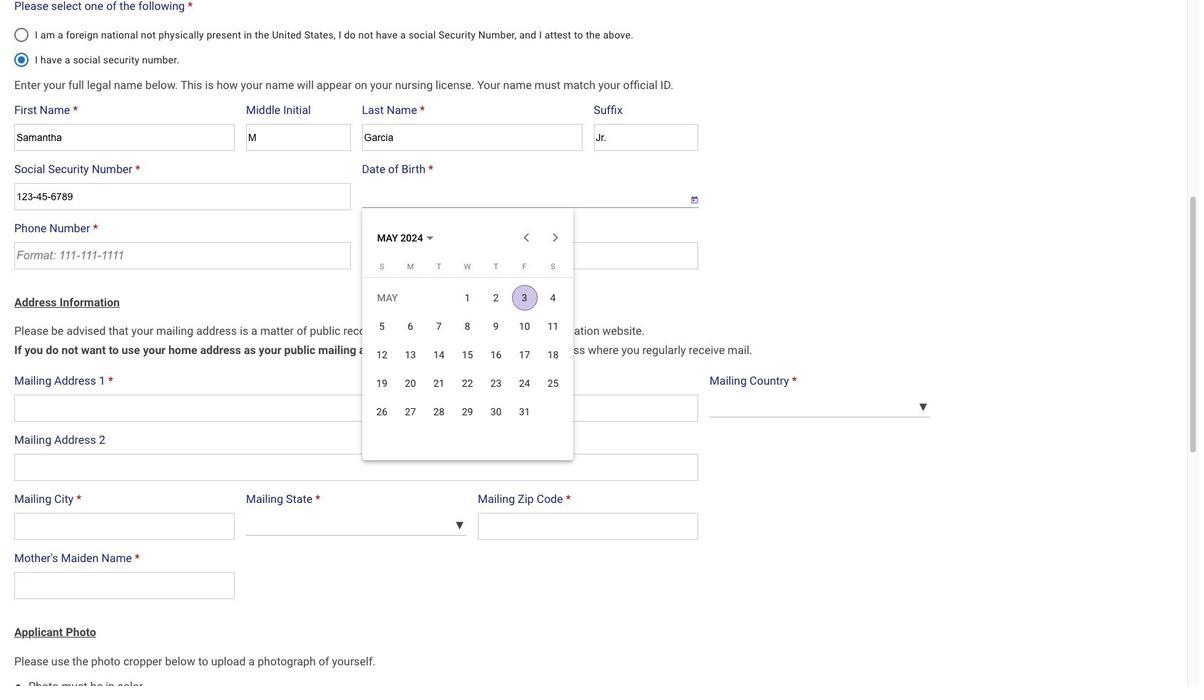Task type: locate. For each thing, give the bounding box(es) containing it.
4 row from the top
[[368, 369, 567, 398]]

None field
[[362, 183, 678, 208]]

None text field
[[14, 124, 235, 151], [362, 124, 582, 151], [362, 242, 698, 269], [14, 395, 698, 422], [14, 514, 235, 541], [478, 514, 698, 541], [14, 124, 235, 151], [362, 124, 582, 151], [362, 242, 698, 269], [14, 395, 698, 422], [14, 514, 235, 541], [478, 514, 698, 541]]

grid
[[368, 262, 567, 426]]

row
[[368, 284, 567, 312], [368, 312, 567, 341], [368, 341, 567, 369], [368, 369, 567, 398], [368, 398, 567, 426]]

3 row from the top
[[368, 341, 567, 369]]

option group
[[14, 20, 705, 67]]

Format: 111-111-1111 text field
[[14, 242, 351, 269]]

None text field
[[246, 124, 351, 151], [594, 124, 698, 151], [14, 454, 698, 481], [14, 573, 235, 600], [246, 124, 351, 151], [594, 124, 698, 151], [14, 454, 698, 481], [14, 573, 235, 600]]



Task type: describe. For each thing, give the bounding box(es) containing it.
2 row from the top
[[368, 312, 567, 341]]

Format: 111-11-1111 text field
[[14, 183, 351, 210]]

1 row from the top
[[368, 284, 567, 312]]

5 row from the top
[[368, 398, 567, 426]]



Task type: vqa. For each thing, say whether or not it's contained in the screenshot.
MASSACHUSETTS STATE SEAL image
no



